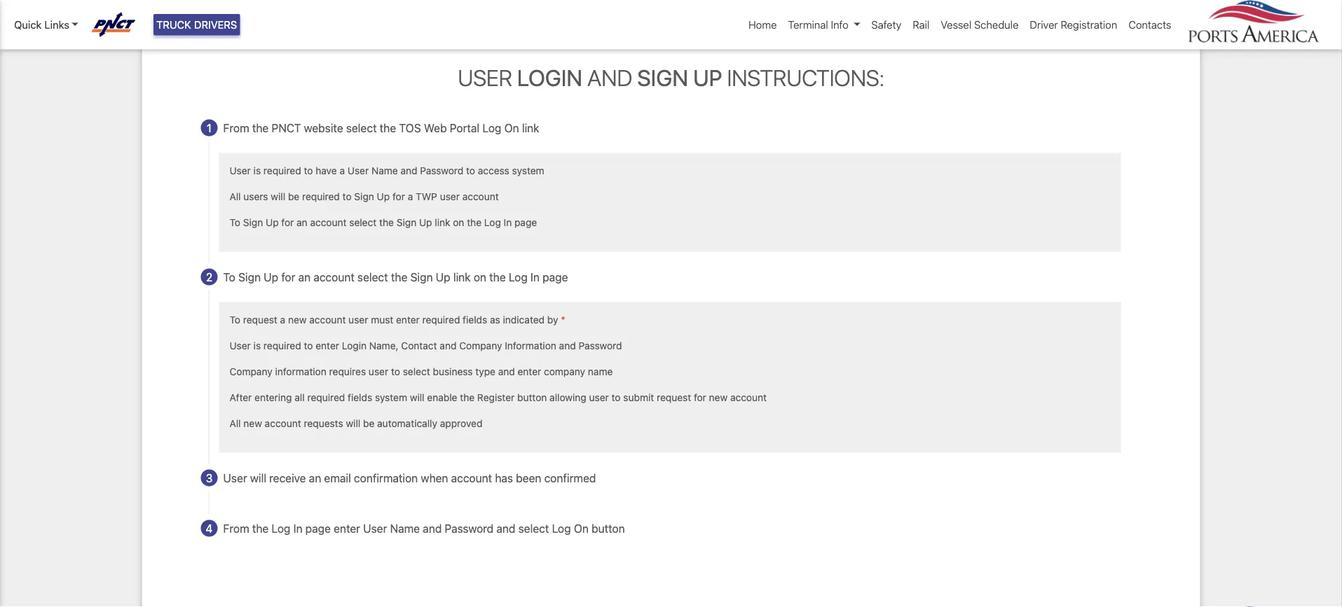 Task type: describe. For each thing, give the bounding box(es) containing it.
info
[[831, 19, 849, 31]]

user down name
[[589, 392, 609, 404]]

2 vertical spatial link
[[453, 271, 471, 284]]

and down has
[[497, 522, 516, 536]]

home link
[[743, 11, 783, 38]]

contacts link
[[1123, 11, 1177, 38]]

receive
[[269, 472, 306, 485]]

have
[[316, 165, 337, 177]]

truck drivers
[[156, 19, 237, 31]]

register
[[477, 392, 515, 404]]

required down have
[[302, 191, 340, 203]]

the right 4
[[252, 522, 269, 536]]

automatically
[[377, 418, 437, 430]]

truck
[[156, 19, 191, 31]]

0 vertical spatial new
[[288, 314, 307, 326]]

to down user is required to have a user name and password to access system at the left top
[[343, 191, 352, 203]]

confirmed
[[544, 472, 596, 485]]

1 horizontal spatial fields
[[463, 314, 487, 326]]

name for enter
[[390, 522, 420, 536]]

1 vertical spatial password
[[579, 340, 622, 352]]

will right users
[[271, 191, 285, 203]]

vessel schedule link
[[935, 11, 1024, 38]]

required up 'requests'
[[307, 392, 345, 404]]

1 horizontal spatial in
[[504, 217, 512, 229]]

company
[[544, 366, 585, 378]]

driver registration link
[[1024, 11, 1123, 38]]

0 vertical spatial company
[[459, 340, 502, 352]]

and down when
[[423, 522, 442, 536]]

name for a
[[372, 165, 398, 177]]

portal
[[450, 121, 480, 135]]

and up business
[[440, 340, 457, 352]]

to left access
[[466, 165, 475, 177]]

user login and sign up instructions:
[[458, 65, 885, 91]]

registration
[[1061, 19, 1118, 31]]

from the pnct website select the tos web portal log on link
[[223, 121, 539, 135]]

user down confirmation
[[363, 522, 387, 536]]

all for all users will be required to sign up for a twp user account
[[230, 191, 241, 203]]

0 horizontal spatial page
[[305, 522, 331, 536]]

business
[[433, 366, 473, 378]]

enter down information
[[518, 366, 541, 378]]

enable
[[427, 392, 457, 404]]

all new account requests will be automatically approved
[[230, 418, 483, 430]]

required up information on the left of the page
[[264, 340, 301, 352]]

select down contact
[[403, 366, 430, 378]]

tos
[[399, 121, 421, 135]]

links
[[44, 19, 69, 31]]

twp
[[416, 191, 437, 203]]

name
[[588, 366, 613, 378]]

4
[[206, 522, 213, 536]]

log right portal
[[483, 121, 501, 135]]

website
[[304, 121, 343, 135]]

0 vertical spatial to sign up for an account select the sign up link on the log in page
[[230, 217, 537, 229]]

1 vertical spatial button
[[592, 522, 625, 536]]

quick links link
[[14, 17, 78, 33]]

to down name,
[[391, 366, 400, 378]]

quick links
[[14, 19, 69, 31]]

enter down email
[[334, 522, 360, 536]]

indicated
[[503, 314, 545, 326]]

0 horizontal spatial be
[[288, 191, 300, 203]]

will left enable
[[410, 392, 424, 404]]

required up users
[[264, 165, 301, 177]]

as
[[490, 314, 500, 326]]

the left tos
[[380, 121, 396, 135]]

approved
[[440, 418, 483, 430]]

2 vertical spatial an
[[309, 472, 321, 485]]

1 vertical spatial be
[[363, 418, 375, 430]]

0 horizontal spatial company
[[230, 366, 272, 378]]

select down been
[[519, 522, 549, 536]]

1 vertical spatial new
[[709, 392, 728, 404]]

the left the pnct
[[252, 121, 269, 135]]

1 horizontal spatial on
[[574, 522, 589, 536]]

truck drivers link
[[154, 14, 240, 35]]

to left submit
[[612, 392, 621, 404]]

the up to request a new account user must enter required fields as indicated by *
[[391, 271, 408, 284]]

log down access
[[484, 217, 501, 229]]

driver registration
[[1030, 19, 1118, 31]]

user for user is required to have a user name and password to access system
[[230, 165, 251, 177]]

vessel schedule
[[941, 19, 1019, 31]]

rail
[[913, 19, 930, 31]]

2 horizontal spatial page
[[543, 271, 568, 284]]

0 vertical spatial on
[[504, 121, 519, 135]]

to left have
[[304, 165, 313, 177]]

the up the as
[[489, 271, 506, 284]]

1 vertical spatial system
[[375, 392, 407, 404]]

required up user is required to enter login name, contact and company information and password
[[422, 314, 460, 326]]

1 vertical spatial an
[[298, 271, 311, 284]]

after
[[230, 392, 252, 404]]

instructions:
[[727, 65, 885, 91]]

0 horizontal spatial fields
[[348, 392, 372, 404]]

from for from the pnct website select the tos web portal log on link
[[223, 121, 249, 135]]

select up must
[[358, 271, 388, 284]]

0 vertical spatial link
[[522, 121, 539, 135]]

1 horizontal spatial a
[[340, 165, 345, 177]]

1 vertical spatial on
[[474, 271, 486, 284]]

requires
[[329, 366, 366, 378]]

0 vertical spatial an
[[297, 217, 308, 229]]

web
[[424, 121, 447, 135]]

user will receive an email confirmation when account has been confirmed
[[223, 472, 596, 485]]

pnct
[[272, 121, 301, 135]]

0 vertical spatial system
[[512, 165, 544, 177]]

email
[[324, 472, 351, 485]]

information
[[505, 340, 556, 352]]

quick
[[14, 19, 42, 31]]



Task type: locate. For each thing, give the bounding box(es) containing it.
must
[[371, 314, 393, 326]]

in
[[504, 217, 512, 229], [531, 271, 540, 284], [293, 522, 303, 536]]

user up "after"
[[230, 340, 251, 352]]

button left allowing
[[517, 392, 547, 404]]

users
[[243, 191, 268, 203]]

0 horizontal spatial in
[[293, 522, 303, 536]]

1 horizontal spatial link
[[453, 271, 471, 284]]

fields left the as
[[463, 314, 487, 326]]

1 horizontal spatial company
[[459, 340, 502, 352]]

0 vertical spatial to
[[230, 217, 240, 229]]

1 vertical spatial a
[[408, 191, 413, 203]]

type
[[475, 366, 496, 378]]

confirmation
[[354, 472, 418, 485]]

0 vertical spatial page
[[515, 217, 537, 229]]

login
[[517, 65, 583, 91]]

select down all users will be required to sign up for a twp user account
[[349, 217, 377, 229]]

company up "after"
[[230, 366, 272, 378]]

on up access
[[504, 121, 519, 135]]

information
[[275, 366, 327, 378]]

and right "type"
[[498, 366, 515, 378]]

all users will be required to sign up for a twp user account
[[230, 191, 499, 203]]

request
[[243, 314, 278, 326], [657, 392, 691, 404]]

company information requires user to select business type and enter company name
[[230, 366, 613, 378]]

all
[[230, 191, 241, 203], [230, 418, 241, 430]]

from the log in page enter user name and password and select log on button
[[223, 522, 625, 536]]

1 vertical spatial all
[[230, 418, 241, 430]]

access
[[478, 165, 510, 177]]

2 vertical spatial new
[[243, 418, 262, 430]]

1 horizontal spatial request
[[657, 392, 691, 404]]

0 vertical spatial all
[[230, 191, 241, 203]]

select right the website
[[346, 121, 377, 135]]

name
[[372, 165, 398, 177], [390, 522, 420, 536]]

user is required to have a user name and password to access system
[[230, 165, 544, 177]]

log down confirmed
[[552, 522, 571, 536]]

account
[[462, 191, 499, 203], [310, 217, 347, 229], [314, 271, 355, 284], [309, 314, 346, 326], [730, 392, 767, 404], [265, 418, 301, 430], [451, 472, 492, 485]]

1 vertical spatial request
[[657, 392, 691, 404]]

system
[[512, 165, 544, 177], [375, 392, 407, 404]]

0 horizontal spatial request
[[243, 314, 278, 326]]

up
[[693, 65, 722, 91], [377, 191, 390, 203], [266, 217, 279, 229], [419, 217, 432, 229], [264, 271, 278, 284], [436, 271, 451, 284]]

login
[[342, 340, 367, 352]]

user for user is required to enter login name, contact and company information and password
[[230, 340, 251, 352]]

home
[[749, 19, 777, 31]]

log down receive
[[272, 522, 290, 536]]

drivers
[[194, 19, 237, 31]]

enter right must
[[396, 314, 420, 326]]

1
[[207, 121, 212, 135]]

0 vertical spatial a
[[340, 165, 345, 177]]

1 vertical spatial on
[[574, 522, 589, 536]]

and up twp
[[401, 165, 417, 177]]

fields
[[463, 314, 487, 326], [348, 392, 372, 404]]

entering
[[255, 392, 292, 404]]

user up portal
[[458, 65, 512, 91]]

from right 4
[[223, 522, 249, 536]]

password
[[420, 165, 464, 177], [579, 340, 622, 352], [445, 522, 494, 536]]

is for user is required to have a user name and password to access system
[[254, 165, 261, 177]]

0 vertical spatial fields
[[463, 314, 487, 326]]

name down user will receive an email confirmation when account has been confirmed
[[390, 522, 420, 536]]

user up users
[[230, 165, 251, 177]]

fields up all new account requests will be automatically approved
[[348, 392, 372, 404]]

will right 'requests'
[[346, 418, 360, 430]]

on
[[453, 217, 464, 229], [474, 271, 486, 284]]

by
[[547, 314, 558, 326]]

is up users
[[254, 165, 261, 177]]

in down access
[[504, 217, 512, 229]]

safety link
[[866, 11, 907, 38]]

from for from the log in page enter user name and password and select log on button
[[223, 522, 249, 536]]

button
[[517, 392, 547, 404], [592, 522, 625, 536]]

terminal info link
[[783, 11, 866, 38]]

the down all users will be required to sign up for a twp user account
[[379, 217, 394, 229]]

3
[[206, 472, 213, 485]]

enter left login
[[316, 340, 339, 352]]

allowing
[[550, 392, 587, 404]]

and
[[588, 65, 632, 91], [401, 165, 417, 177], [440, 340, 457, 352], [559, 340, 576, 352], [498, 366, 515, 378], [423, 522, 442, 536], [497, 522, 516, 536]]

password up name
[[579, 340, 622, 352]]

the right enable
[[460, 392, 475, 404]]

all
[[295, 392, 305, 404]]

a right have
[[340, 165, 345, 177]]

page
[[515, 217, 537, 229], [543, 271, 568, 284], [305, 522, 331, 536]]

be right users
[[288, 191, 300, 203]]

to request a new account user must enter required fields as indicated by *
[[230, 314, 566, 326]]

be
[[288, 191, 300, 203], [363, 418, 375, 430]]

when
[[421, 472, 448, 485]]

been
[[516, 472, 541, 485]]

2 vertical spatial a
[[280, 314, 285, 326]]

rail link
[[907, 11, 935, 38]]

2 horizontal spatial a
[[408, 191, 413, 203]]

0 horizontal spatial new
[[243, 418, 262, 430]]

2 vertical spatial page
[[305, 522, 331, 536]]

driver
[[1030, 19, 1058, 31]]

name up all users will be required to sign up for a twp user account
[[372, 165, 398, 177]]

to
[[304, 165, 313, 177], [466, 165, 475, 177], [343, 191, 352, 203], [304, 340, 313, 352], [391, 366, 400, 378], [612, 392, 621, 404]]

0 horizontal spatial link
[[435, 217, 450, 229]]

2 horizontal spatial new
[[709, 392, 728, 404]]

enter
[[396, 314, 420, 326], [316, 340, 339, 352], [518, 366, 541, 378], [334, 522, 360, 536]]

and up company
[[559, 340, 576, 352]]

0 vertical spatial password
[[420, 165, 464, 177]]

0 horizontal spatial on
[[504, 121, 519, 135]]

user is required to enter login name, contact and company information and password
[[230, 340, 622, 352]]

password for select
[[445, 522, 494, 536]]

1 vertical spatial link
[[435, 217, 450, 229]]

be left automatically
[[363, 418, 375, 430]]

on
[[504, 121, 519, 135], [574, 522, 589, 536]]

schedule
[[974, 19, 1019, 31]]

to sign up for an account select the sign up link on the log in page
[[230, 217, 537, 229], [223, 271, 568, 284]]

0 horizontal spatial on
[[453, 217, 464, 229]]

1 is from the top
[[254, 165, 261, 177]]

1 horizontal spatial be
[[363, 418, 375, 430]]

name,
[[369, 340, 399, 352]]

user for user login and sign up instructions:
[[458, 65, 512, 91]]

on down confirmed
[[574, 522, 589, 536]]

1 horizontal spatial page
[[515, 217, 537, 229]]

0 vertical spatial from
[[223, 121, 249, 135]]

to up information on the left of the page
[[304, 340, 313, 352]]

is
[[254, 165, 261, 177], [254, 340, 261, 352]]

sign
[[637, 65, 688, 91], [354, 191, 374, 203], [243, 217, 263, 229], [397, 217, 417, 229], [238, 271, 261, 284], [410, 271, 433, 284]]

terminal info
[[788, 19, 849, 31]]

password for access
[[420, 165, 464, 177]]

user down name,
[[369, 366, 388, 378]]

1 horizontal spatial new
[[288, 314, 307, 326]]

*
[[561, 314, 566, 326]]

link
[[522, 121, 539, 135], [435, 217, 450, 229], [453, 271, 471, 284]]

contact
[[401, 340, 437, 352]]

0 vertical spatial request
[[243, 314, 278, 326]]

1 horizontal spatial on
[[474, 271, 486, 284]]

1 horizontal spatial button
[[592, 522, 625, 536]]

1 vertical spatial in
[[531, 271, 540, 284]]

0 vertical spatial on
[[453, 217, 464, 229]]

1 vertical spatial fields
[[348, 392, 372, 404]]

1 all from the top
[[230, 191, 241, 203]]

password down when
[[445, 522, 494, 536]]

2 vertical spatial password
[[445, 522, 494, 536]]

in down receive
[[293, 522, 303, 536]]

0 vertical spatial be
[[288, 191, 300, 203]]

button down confirmed
[[592, 522, 625, 536]]

1 vertical spatial page
[[543, 271, 568, 284]]

2 vertical spatial to
[[230, 314, 240, 326]]

2 horizontal spatial in
[[531, 271, 540, 284]]

submit
[[623, 392, 654, 404]]

contacts
[[1129, 19, 1172, 31]]

after entering all required fields system will enable the register button allowing user to submit request for new account
[[230, 392, 767, 404]]

select
[[346, 121, 377, 135], [349, 217, 377, 229], [358, 271, 388, 284], [403, 366, 430, 378], [519, 522, 549, 536]]

1 horizontal spatial system
[[512, 165, 544, 177]]

all for all new account requests will be automatically approved
[[230, 418, 241, 430]]

required
[[264, 165, 301, 177], [302, 191, 340, 203], [422, 314, 460, 326], [264, 340, 301, 352], [307, 392, 345, 404]]

a left twp
[[408, 191, 413, 203]]

log up the indicated
[[509, 271, 528, 284]]

1 from from the top
[[223, 121, 249, 135]]

a up information on the left of the page
[[280, 314, 285, 326]]

2 all from the top
[[230, 418, 241, 430]]

the down access
[[467, 217, 482, 229]]

2 horizontal spatial link
[[522, 121, 539, 135]]

requests
[[304, 418, 343, 430]]

0 vertical spatial is
[[254, 165, 261, 177]]

safety
[[872, 19, 902, 31]]

0 vertical spatial name
[[372, 165, 398, 177]]

2
[[206, 271, 213, 284]]

1 vertical spatial from
[[223, 522, 249, 536]]

has
[[495, 472, 513, 485]]

2 from from the top
[[223, 522, 249, 536]]

user left must
[[349, 314, 368, 326]]

system up automatically
[[375, 392, 407, 404]]

from right 1 at top
[[223, 121, 249, 135]]

is for user is required to enter login name, contact and company information and password
[[254, 340, 261, 352]]

system right access
[[512, 165, 544, 177]]

0 vertical spatial button
[[517, 392, 547, 404]]

user right 3
[[223, 472, 247, 485]]

0 horizontal spatial system
[[375, 392, 407, 404]]

user for user will receive an email confirmation when account has been confirmed
[[223, 472, 247, 485]]

1 vertical spatial to
[[223, 271, 235, 284]]

new
[[288, 314, 307, 326], [709, 392, 728, 404], [243, 418, 262, 430]]

request up information on the left of the page
[[243, 314, 278, 326]]

password up twp
[[420, 165, 464, 177]]

user up all users will be required to sign up for a twp user account
[[348, 165, 369, 177]]

2 is from the top
[[254, 340, 261, 352]]

1 vertical spatial to sign up for an account select the sign up link on the log in page
[[223, 271, 568, 284]]

terminal
[[788, 19, 828, 31]]

0 horizontal spatial a
[[280, 314, 285, 326]]

0 horizontal spatial button
[[517, 392, 547, 404]]

2 vertical spatial in
[[293, 522, 303, 536]]

user right twp
[[440, 191, 460, 203]]

1 vertical spatial name
[[390, 522, 420, 536]]

all down "after"
[[230, 418, 241, 430]]

all left users
[[230, 191, 241, 203]]

company up "type"
[[459, 340, 502, 352]]

an
[[297, 217, 308, 229], [298, 271, 311, 284], [309, 472, 321, 485]]

is up entering
[[254, 340, 261, 352]]

to sign up for an account select the sign up link on the log in page up to request a new account user must enter required fields as indicated by *
[[223, 271, 568, 284]]

in up the indicated
[[531, 271, 540, 284]]

vessel
[[941, 19, 972, 31]]

log
[[483, 121, 501, 135], [484, 217, 501, 229], [509, 271, 528, 284], [272, 522, 290, 536], [552, 522, 571, 536]]

will
[[271, 191, 285, 203], [410, 392, 424, 404], [346, 418, 360, 430], [250, 472, 266, 485]]

will left receive
[[250, 472, 266, 485]]

a
[[340, 165, 345, 177], [408, 191, 413, 203], [280, 314, 285, 326]]

request right submit
[[657, 392, 691, 404]]

1 vertical spatial company
[[230, 366, 272, 378]]

1 vertical spatial is
[[254, 340, 261, 352]]

0 vertical spatial in
[[504, 217, 512, 229]]

and right login
[[588, 65, 632, 91]]

to sign up for an account select the sign up link on the log in page down all users will be required to sign up for a twp user account
[[230, 217, 537, 229]]



Task type: vqa. For each thing, say whether or not it's contained in the screenshot.
bottommost Name
yes



